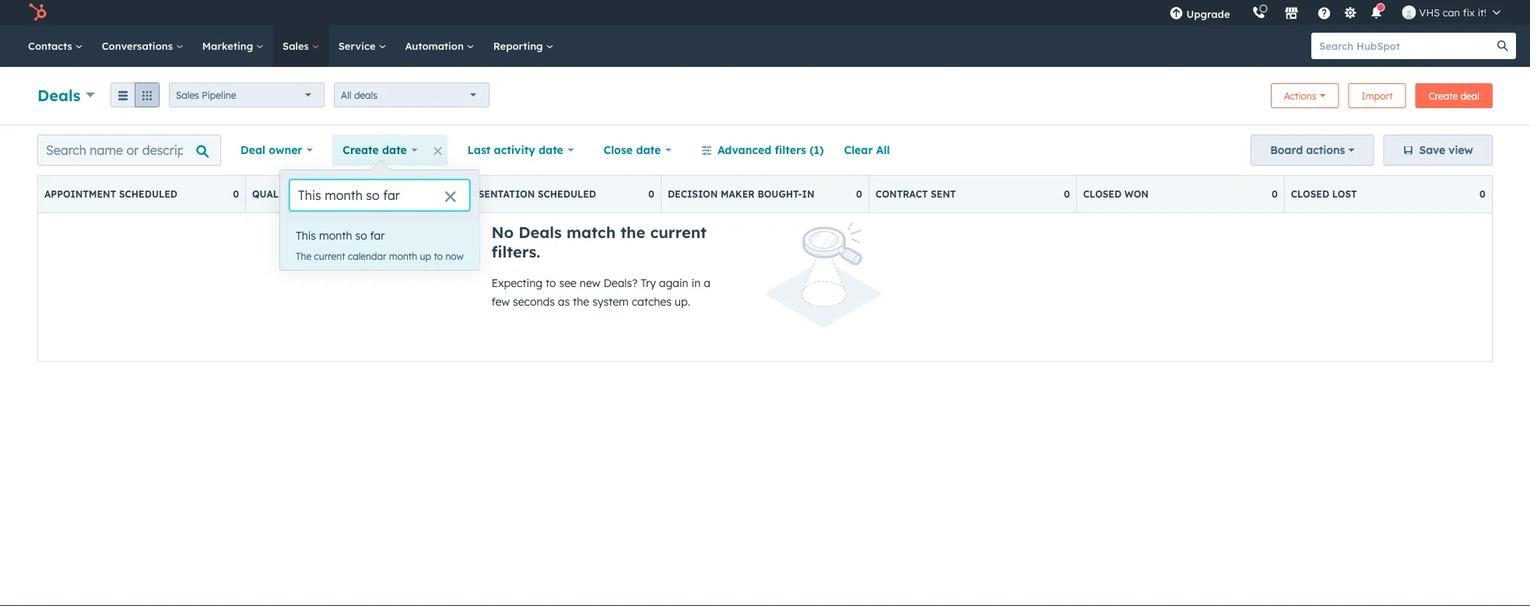 Task type: describe. For each thing, give the bounding box(es) containing it.
in
[[802, 188, 815, 200]]

save
[[1419, 143, 1445, 157]]

actions button
[[1271, 83, 1339, 108]]

create deal button
[[1415, 83, 1493, 108]]

board
[[1270, 143, 1303, 157]]

lost
[[1332, 188, 1357, 200]]

all inside clear all button
[[876, 143, 890, 157]]

save view
[[1419, 143, 1473, 157]]

upgrade
[[1187, 7, 1230, 20]]

conversations link
[[92, 25, 193, 67]]

0 for qualified to buy
[[441, 188, 447, 200]]

deal
[[1461, 90, 1480, 102]]

settings link
[[1341, 4, 1360, 21]]

all deals button
[[334, 83, 490, 107]]

notifications button
[[1363, 0, 1390, 25]]

now
[[446, 250, 464, 262]]

0 for decision maker bought-in
[[856, 188, 862, 200]]

qualified
[[252, 188, 307, 200]]

0 for closed won
[[1272, 188, 1278, 200]]

maker
[[721, 188, 755, 200]]

search button
[[1490, 33, 1516, 59]]

presentation
[[460, 188, 535, 200]]

it!
[[1478, 6, 1487, 19]]

sales pipeline button
[[169, 83, 325, 107]]

see
[[559, 276, 577, 290]]

this month so far the current calendar month up to now
[[296, 229, 464, 262]]

qualified to buy
[[252, 188, 346, 200]]

contacts
[[28, 39, 75, 52]]

marketing link
[[193, 25, 273, 67]]

current inside the no deals match the current filters.
[[650, 223, 707, 242]]

Search HubSpot search field
[[1311, 33, 1502, 59]]

decision maker bought-in
[[668, 188, 815, 200]]

marketing
[[202, 39, 256, 52]]

the inside the no deals match the current filters.
[[620, 223, 645, 242]]

save view button
[[1383, 135, 1493, 166]]

vhs can fix it! button
[[1393, 0, 1510, 25]]

closed lost
[[1291, 188, 1357, 200]]

help button
[[1311, 0, 1338, 25]]

this month so far button
[[280, 220, 479, 251]]

contacts link
[[19, 25, 92, 67]]

conversations
[[102, 39, 176, 52]]

last
[[467, 143, 491, 157]]

import button
[[1348, 83, 1406, 108]]

calling icon button
[[1246, 2, 1272, 23]]

0 for appointment scheduled
[[233, 188, 239, 200]]

Search search field
[[290, 180, 470, 211]]

closed for closed lost
[[1291, 188, 1329, 200]]

0 horizontal spatial month
[[319, 229, 352, 242]]

match
[[567, 223, 616, 242]]

terry turtle image
[[1402, 5, 1416, 19]]

clear
[[844, 143, 873, 157]]

date inside the last activity date popup button
[[539, 143, 563, 157]]

no
[[491, 223, 514, 242]]

scheduled for appointment scheduled
[[119, 188, 177, 200]]

Search name or description search field
[[37, 135, 221, 166]]

to for expecting
[[546, 276, 556, 290]]

(1)
[[810, 143, 824, 157]]

in
[[692, 276, 701, 290]]

sales for sales pipeline
[[176, 89, 199, 101]]

owner
[[269, 143, 302, 157]]

won
[[1124, 188, 1149, 200]]

this
[[296, 229, 316, 242]]

create date
[[343, 143, 407, 157]]

deals inside the no deals match the current filters.
[[519, 223, 562, 242]]

deals button
[[37, 84, 95, 106]]

deal owner
[[240, 143, 302, 157]]

deal
[[240, 143, 265, 157]]

reporting link
[[484, 25, 563, 67]]

deal owner button
[[230, 135, 323, 166]]

few
[[491, 295, 510, 309]]

actions
[[1306, 143, 1345, 157]]

to for qualified
[[310, 188, 323, 200]]

0 for closed lost
[[1480, 188, 1486, 200]]

close date button
[[594, 135, 682, 166]]

sales pipeline
[[176, 89, 236, 101]]

reporting
[[493, 39, 546, 52]]

service link
[[329, 25, 396, 67]]

import
[[1362, 90, 1393, 102]]

actions
[[1284, 90, 1316, 102]]

activity
[[494, 143, 535, 157]]

sales link
[[273, 25, 329, 67]]

no deals match the current filters.
[[491, 223, 707, 262]]

buy
[[326, 188, 346, 200]]

deals?
[[603, 276, 638, 290]]

system
[[592, 295, 629, 309]]



Task type: vqa. For each thing, say whether or not it's contained in the screenshot.
"the" inside 'No Deals match the current filters.'
yes



Task type: locate. For each thing, give the bounding box(es) containing it.
board actions button
[[1251, 135, 1374, 166]]

current
[[650, 223, 707, 242], [314, 250, 345, 262]]

0 left decision
[[648, 188, 654, 200]]

month left up at left top
[[389, 250, 417, 262]]

sales left service
[[283, 39, 312, 52]]

advanced filters (1)
[[718, 143, 824, 157]]

new
[[580, 276, 600, 290]]

sales inside sales 'link'
[[283, 39, 312, 52]]

0 horizontal spatial to
[[310, 188, 323, 200]]

the inside expecting to see new deals? try again in a few seconds as the system catches up.
[[573, 295, 589, 309]]

1 0 from the left
[[233, 188, 239, 200]]

this month so far list box
[[280, 220, 479, 270]]

2 0 from the left
[[441, 188, 447, 200]]

deals inside popup button
[[37, 85, 81, 105]]

0 for contract sent
[[1064, 188, 1070, 200]]

close date
[[604, 143, 661, 157]]

expecting
[[491, 276, 543, 290]]

0 horizontal spatial date
[[382, 143, 407, 157]]

create inside dropdown button
[[343, 143, 379, 157]]

last activity date button
[[457, 135, 584, 166]]

closed left won at the top right
[[1083, 188, 1122, 200]]

to
[[310, 188, 323, 200], [434, 250, 443, 262], [546, 276, 556, 290]]

all left the deals
[[341, 89, 351, 101]]

3 0 from the left
[[648, 188, 654, 200]]

appointment
[[44, 188, 116, 200]]

1 closed from the left
[[1083, 188, 1122, 200]]

0 down board
[[1272, 188, 1278, 200]]

settings image
[[1343, 7, 1357, 21]]

2 date from the left
[[539, 143, 563, 157]]

a
[[704, 276, 710, 290]]

up
[[420, 250, 431, 262]]

0 horizontal spatial current
[[314, 250, 345, 262]]

can
[[1443, 6, 1460, 19]]

0 vertical spatial create
[[1429, 90, 1458, 102]]

current right the
[[314, 250, 345, 262]]

upgrade image
[[1169, 7, 1183, 21]]

closed for closed won
[[1083, 188, 1122, 200]]

create up search search box
[[343, 143, 379, 157]]

to right up at left top
[[434, 250, 443, 262]]

sent
[[931, 188, 956, 200]]

1 horizontal spatial deals
[[519, 223, 562, 242]]

hubspot image
[[28, 3, 47, 22]]

1 horizontal spatial month
[[389, 250, 417, 262]]

0 horizontal spatial closed
[[1083, 188, 1122, 200]]

date for close date
[[636, 143, 661, 157]]

as
[[558, 295, 570, 309]]

2 vertical spatial to
[[546, 276, 556, 290]]

1 horizontal spatial create
[[1429, 90, 1458, 102]]

month left 'so'
[[319, 229, 352, 242]]

deals right no
[[519, 223, 562, 242]]

date for create date
[[382, 143, 407, 157]]

0 down save view button
[[1480, 188, 1486, 200]]

try
[[641, 276, 656, 290]]

1 date from the left
[[382, 143, 407, 157]]

create inside button
[[1429, 90, 1458, 102]]

closed won
[[1083, 188, 1149, 200]]

deals
[[354, 89, 377, 101]]

date inside create date dropdown button
[[382, 143, 407, 157]]

0 left the qualified
[[233, 188, 239, 200]]

notifications image
[[1369, 7, 1383, 21]]

1 horizontal spatial to
[[434, 250, 443, 262]]

sales left pipeline
[[176, 89, 199, 101]]

1 horizontal spatial date
[[539, 143, 563, 157]]

0 horizontal spatial deals
[[37, 85, 81, 105]]

deals banner
[[37, 79, 1493, 109]]

clear all button
[[834, 135, 900, 166]]

contract sent
[[875, 188, 956, 200]]

2 scheduled from the left
[[538, 188, 596, 200]]

0 vertical spatial to
[[310, 188, 323, 200]]

date right the close on the left of page
[[636, 143, 661, 157]]

board actions
[[1270, 143, 1345, 157]]

1 vertical spatial to
[[434, 250, 443, 262]]

the
[[620, 223, 645, 242], [573, 295, 589, 309]]

marketplaces button
[[1275, 0, 1308, 25]]

3 date from the left
[[636, 143, 661, 157]]

menu containing vhs can fix it!
[[1158, 0, 1511, 25]]

scheduled up match
[[538, 188, 596, 200]]

current down decision
[[650, 223, 707, 242]]

0 vertical spatial the
[[620, 223, 645, 242]]

2 horizontal spatial to
[[546, 276, 556, 290]]

clear input image
[[444, 191, 457, 204]]

advanced
[[718, 143, 771, 157]]

automation
[[405, 39, 467, 52]]

1 vertical spatial all
[[876, 143, 890, 157]]

create left deal
[[1429, 90, 1458, 102]]

last activity date
[[467, 143, 563, 157]]

1 horizontal spatial sales
[[283, 39, 312, 52]]

help image
[[1317, 7, 1331, 21]]

hubspot link
[[19, 3, 58, 22]]

closed left lost on the right of page
[[1291, 188, 1329, 200]]

date up search search box
[[382, 143, 407, 157]]

month
[[319, 229, 352, 242], [389, 250, 417, 262]]

1 scheduled from the left
[[119, 188, 177, 200]]

sales for sales
[[283, 39, 312, 52]]

filters
[[775, 143, 806, 157]]

vhs
[[1419, 6, 1440, 19]]

1 horizontal spatial the
[[620, 223, 645, 242]]

2 horizontal spatial date
[[636, 143, 661, 157]]

group inside the "deals" banner
[[111, 83, 160, 107]]

0 left contract
[[856, 188, 862, 200]]

create date button
[[333, 135, 428, 166]]

0 horizontal spatial all
[[341, 89, 351, 101]]

0 left closed won
[[1064, 188, 1070, 200]]

date
[[382, 143, 407, 157], [539, 143, 563, 157], [636, 143, 661, 157]]

contract
[[875, 188, 928, 200]]

4 0 from the left
[[856, 188, 862, 200]]

1 horizontal spatial all
[[876, 143, 890, 157]]

deals down "contacts" link
[[37, 85, 81, 105]]

calling icon image
[[1252, 6, 1266, 20]]

menu item
[[1241, 0, 1244, 25]]

decision
[[668, 188, 718, 200]]

0 vertical spatial sales
[[283, 39, 312, 52]]

1 vertical spatial deals
[[519, 223, 562, 242]]

so
[[355, 229, 367, 242]]

0 for presentation scheduled
[[648, 188, 654, 200]]

filters.
[[491, 242, 540, 262]]

date right 'activity'
[[539, 143, 563, 157]]

vhs can fix it!
[[1419, 6, 1487, 19]]

to inside this month so far the current calendar month up to now
[[434, 250, 443, 262]]

1 horizontal spatial closed
[[1291, 188, 1329, 200]]

1 vertical spatial create
[[343, 143, 379, 157]]

scheduled for presentation scheduled
[[538, 188, 596, 200]]

0 horizontal spatial sales
[[176, 89, 199, 101]]

marketplaces image
[[1285, 7, 1299, 21]]

to left see
[[546, 276, 556, 290]]

1 horizontal spatial scheduled
[[538, 188, 596, 200]]

catches
[[632, 295, 672, 309]]

fix
[[1463, 6, 1475, 19]]

close
[[604, 143, 633, 157]]

scheduled
[[119, 188, 177, 200], [538, 188, 596, 200]]

create for create date
[[343, 143, 379, 157]]

0 horizontal spatial the
[[573, 295, 589, 309]]

0 horizontal spatial scheduled
[[119, 188, 177, 200]]

expecting to see new deals? try again in a few seconds as the system catches up.
[[491, 276, 710, 309]]

0 vertical spatial month
[[319, 229, 352, 242]]

6 0 from the left
[[1272, 188, 1278, 200]]

all right "clear"
[[876, 143, 890, 157]]

deals
[[37, 85, 81, 105], [519, 223, 562, 242]]

all inside popup button
[[341, 89, 351, 101]]

sales
[[283, 39, 312, 52], [176, 89, 199, 101]]

create for create deal
[[1429, 90, 1458, 102]]

advanced filters (1) button
[[691, 135, 834, 166]]

scheduled down search name or description search field
[[119, 188, 177, 200]]

0 vertical spatial deals
[[37, 85, 81, 105]]

closed
[[1083, 188, 1122, 200], [1291, 188, 1329, 200]]

seconds
[[513, 295, 555, 309]]

1 vertical spatial month
[[389, 250, 417, 262]]

to left buy
[[310, 188, 323, 200]]

again
[[659, 276, 689, 290]]

clear all
[[844, 143, 890, 157]]

create
[[1429, 90, 1458, 102], [343, 143, 379, 157]]

7 0 from the left
[[1480, 188, 1486, 200]]

menu
[[1158, 0, 1511, 25]]

all deals
[[341, 89, 377, 101]]

5 0 from the left
[[1064, 188, 1070, 200]]

create deal
[[1429, 90, 1480, 102]]

view
[[1449, 143, 1473, 157]]

1 horizontal spatial current
[[650, 223, 707, 242]]

0 vertical spatial all
[[341, 89, 351, 101]]

0 vertical spatial current
[[650, 223, 707, 242]]

the right match
[[620, 223, 645, 242]]

0 left presentation
[[441, 188, 447, 200]]

appointment scheduled
[[44, 188, 177, 200]]

1 vertical spatial the
[[573, 295, 589, 309]]

2 closed from the left
[[1291, 188, 1329, 200]]

to inside expecting to see new deals? try again in a few seconds as the system catches up.
[[546, 276, 556, 290]]

the right as
[[573, 295, 589, 309]]

1 vertical spatial current
[[314, 250, 345, 262]]

date inside close date popup button
[[636, 143, 661, 157]]

1 vertical spatial sales
[[176, 89, 199, 101]]

0 horizontal spatial create
[[343, 143, 379, 157]]

sales inside sales pipeline popup button
[[176, 89, 199, 101]]

far
[[370, 229, 385, 242]]

current inside this month so far the current calendar month up to now
[[314, 250, 345, 262]]

pipeline
[[202, 89, 236, 101]]

group
[[111, 83, 160, 107]]

search image
[[1497, 40, 1508, 51]]

bought-
[[758, 188, 802, 200]]



